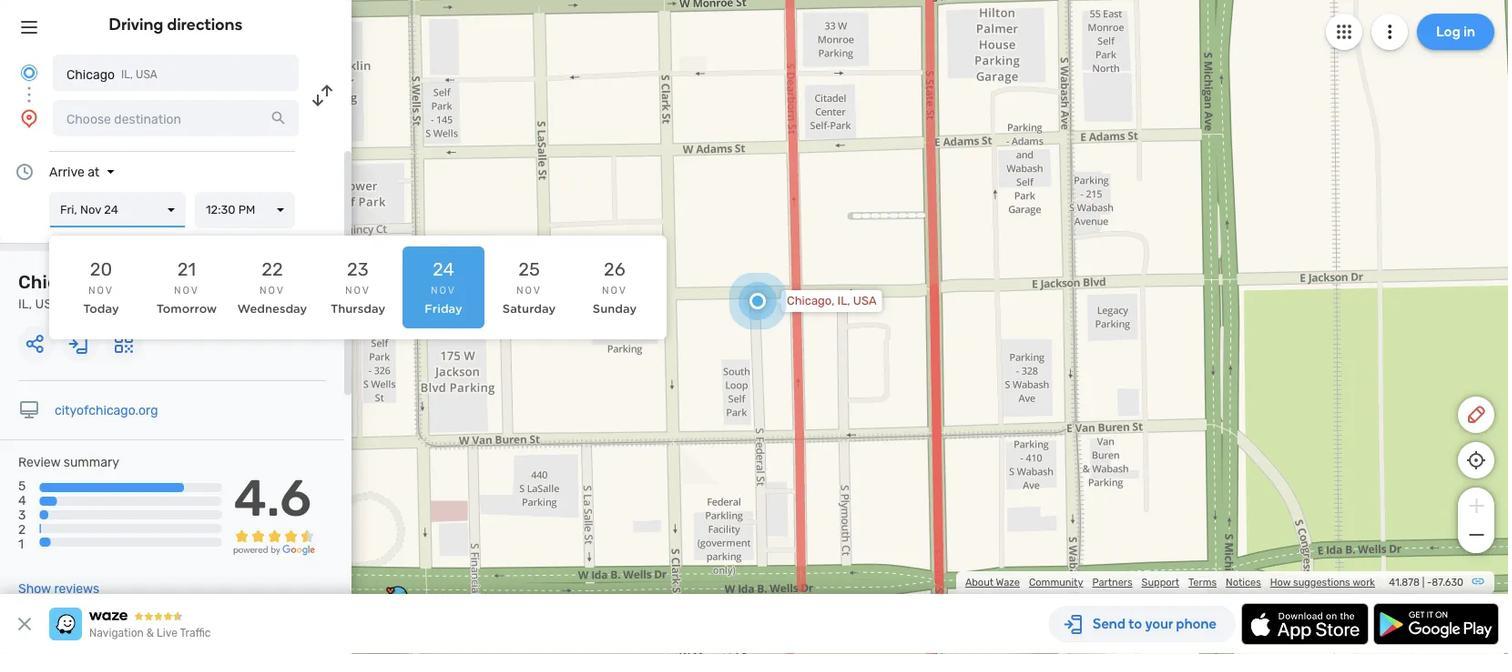 Task type: describe. For each thing, give the bounding box(es) containing it.
driving
[[109, 15, 163, 34]]

&
[[146, 627, 154, 640]]

21 option
[[146, 247, 228, 329]]

link image
[[1471, 575, 1485, 589]]

community
[[1029, 577, 1083, 589]]

0 vertical spatial chicago il, usa
[[66, 67, 157, 82]]

friday
[[425, 302, 462, 316]]

suggestions
[[1293, 577, 1350, 589]]

pencil image
[[1465, 404, 1487, 426]]

support link
[[1142, 577, 1179, 589]]

0 horizontal spatial il,
[[18, 296, 32, 311]]

21
[[177, 259, 196, 280]]

1 horizontal spatial il,
[[121, 68, 133, 81]]

26
[[604, 259, 626, 280]]

fri, nov 24
[[60, 203, 118, 217]]

22 nov wednesday
[[237, 259, 307, 316]]

nov for 23
[[345, 285, 371, 297]]

support
[[1142, 577, 1179, 589]]

25 option
[[488, 247, 570, 329]]

12:30
[[206, 203, 235, 217]]

4.6
[[234, 469, 312, 529]]

navigation
[[89, 627, 144, 640]]

chicago, il, usa
[[787, 294, 877, 308]]

nov for fri,
[[80, 203, 101, 217]]

summary
[[64, 455, 119, 470]]

nov for 24
[[431, 285, 456, 297]]

20 option
[[60, 247, 142, 329]]

review
[[18, 455, 60, 470]]

1 vertical spatial chicago
[[18, 271, 91, 293]]

directions
[[167, 15, 243, 34]]

show
[[18, 582, 51, 597]]

5
[[18, 479, 26, 494]]

navigation & live traffic
[[89, 627, 211, 640]]

41.878 | -87.630
[[1389, 577, 1463, 589]]

terms
[[1188, 577, 1217, 589]]

arrive
[[49, 164, 84, 179]]

at
[[88, 164, 100, 179]]

notices link
[[1226, 577, 1261, 589]]

12:30 pm
[[206, 203, 255, 217]]

chicago,
[[787, 294, 835, 308]]

5 4 3 2 1
[[18, 479, 26, 552]]

2 horizontal spatial usa
[[853, 294, 877, 308]]

show reviews
[[18, 582, 99, 597]]

4
[[18, 493, 26, 508]]

22 option
[[231, 247, 313, 329]]

25 nov saturday
[[503, 259, 556, 316]]

pm
[[238, 203, 255, 217]]

3
[[18, 508, 26, 523]]

traffic
[[180, 627, 211, 640]]

25
[[518, 259, 540, 280]]

zoom out image
[[1465, 525, 1488, 546]]

computer image
[[18, 400, 40, 422]]

driving directions
[[109, 15, 243, 34]]

26 nov sunday
[[593, 259, 637, 316]]

nov for 26
[[602, 285, 627, 297]]

tomorrow
[[156, 302, 217, 316]]

24 inside 24 nov friday
[[433, 259, 454, 280]]



Task type: locate. For each thing, give the bounding box(es) containing it.
26 option
[[574, 247, 656, 329]]

nov inside 22 nov wednesday
[[260, 285, 285, 297]]

cityofchicago.org link
[[55, 403, 158, 418]]

arrive at
[[49, 164, 100, 179]]

zoom in image
[[1465, 495, 1488, 517]]

about waze community partners support terms notices how suggestions work
[[965, 577, 1375, 589]]

0 vertical spatial chicago
[[66, 67, 115, 82]]

24 right fri,
[[104, 203, 118, 217]]

nov up sunday
[[602, 285, 627, 297]]

work
[[1352, 577, 1375, 589]]

cityofchicago.org
[[55, 403, 158, 418]]

2 horizontal spatial il,
[[837, 294, 850, 308]]

23
[[347, 259, 369, 280]]

thursday
[[331, 302, 385, 316]]

chicago il, usa down driving
[[66, 67, 157, 82]]

wednesday
[[237, 302, 307, 316]]

nov
[[80, 203, 101, 217], [88, 285, 114, 297], [174, 285, 199, 297], [260, 285, 285, 297], [345, 285, 371, 297], [431, 285, 456, 297], [516, 285, 542, 297], [602, 285, 627, 297]]

0 vertical spatial 24
[[104, 203, 118, 217]]

12:30 pm list box
[[195, 192, 295, 229]]

nov inside 25 nov saturday
[[516, 285, 542, 297]]

chicago
[[66, 67, 115, 82], [18, 271, 91, 293]]

saturday
[[503, 302, 556, 316]]

24 nov friday
[[425, 259, 462, 316]]

nov up the saturday
[[516, 285, 542, 297]]

41.878
[[1389, 577, 1420, 589]]

nov for 21
[[174, 285, 199, 297]]

partners
[[1092, 577, 1133, 589]]

20
[[90, 259, 112, 280]]

about waze link
[[965, 577, 1020, 589]]

community link
[[1029, 577, 1083, 589]]

clock image
[[14, 161, 36, 183]]

chicago il, usa
[[66, 67, 157, 82], [18, 271, 91, 311]]

nov up friday on the top left of the page
[[431, 285, 456, 297]]

current location image
[[18, 62, 40, 84]]

fri, nov 24 list box
[[49, 192, 186, 229]]

24 inside list box
[[104, 203, 118, 217]]

chicago right current location image at top left
[[66, 67, 115, 82]]

il, down driving
[[121, 68, 133, 81]]

nov up today on the left top of page
[[88, 285, 114, 297]]

nov inside 23 nov thursday
[[345, 285, 371, 297]]

chicago il, usa down fri,
[[18, 271, 91, 311]]

nov inside "20 nov today"
[[88, 285, 114, 297]]

23 option
[[317, 247, 399, 329]]

partners link
[[1092, 577, 1133, 589]]

nov inside 24 nov friday
[[431, 285, 456, 297]]

terms link
[[1188, 577, 1217, 589]]

0 horizontal spatial usa
[[35, 296, 60, 311]]

chicago up today on the left top of page
[[18, 271, 91, 293]]

usa right chicago,
[[853, 294, 877, 308]]

nov for 20
[[88, 285, 114, 297]]

reviews
[[54, 582, 99, 597]]

x image
[[14, 614, 36, 636]]

today
[[83, 302, 119, 316]]

0 horizontal spatial 24
[[104, 203, 118, 217]]

nov up wednesday
[[260, 285, 285, 297]]

how
[[1270, 577, 1291, 589]]

sunday
[[593, 302, 637, 316]]

location image
[[18, 107, 40, 129]]

21 nov tomorrow
[[156, 259, 217, 316]]

about
[[965, 577, 994, 589]]

Choose destination text field
[[53, 100, 299, 137]]

il,
[[121, 68, 133, 81], [837, 294, 850, 308], [18, 296, 32, 311]]

nov inside 26 nov sunday
[[602, 285, 627, 297]]

1 vertical spatial chicago il, usa
[[18, 271, 91, 311]]

|
[[1422, 577, 1424, 589]]

usa down driving
[[136, 68, 157, 81]]

usa
[[136, 68, 157, 81], [853, 294, 877, 308], [35, 296, 60, 311]]

-
[[1427, 577, 1432, 589]]

nov up 'tomorrow'
[[174, 285, 199, 297]]

87.630
[[1432, 577, 1463, 589]]

nov for 22
[[260, 285, 285, 297]]

review summary
[[18, 455, 119, 470]]

24 up friday on the top left of the page
[[433, 259, 454, 280]]

notices
[[1226, 577, 1261, 589]]

il, right chicago,
[[837, 294, 850, 308]]

23 nov thursday
[[331, 259, 385, 316]]

how suggestions work link
[[1270, 577, 1375, 589]]

usa left today on the left top of page
[[35, 296, 60, 311]]

nov up thursday
[[345, 285, 371, 297]]

24
[[104, 203, 118, 217], [433, 259, 454, 280]]

fri,
[[60, 203, 77, 217]]

nov for 25
[[516, 285, 542, 297]]

24 option
[[403, 247, 484, 329]]

1 horizontal spatial 24
[[433, 259, 454, 280]]

waze
[[996, 577, 1020, 589]]

nov right fri,
[[80, 203, 101, 217]]

1
[[18, 537, 24, 552]]

20 nov today
[[83, 259, 119, 316]]

1 horizontal spatial usa
[[136, 68, 157, 81]]

2
[[18, 523, 26, 538]]

nov inside the 21 nov tomorrow
[[174, 285, 199, 297]]

1 vertical spatial 24
[[433, 259, 454, 280]]

22
[[262, 259, 283, 280]]

nov inside list box
[[80, 203, 101, 217]]

live
[[157, 627, 177, 640]]

il, left today on the left top of page
[[18, 296, 32, 311]]



Task type: vqa. For each thing, say whether or not it's contained in the screenshot.
St.
no



